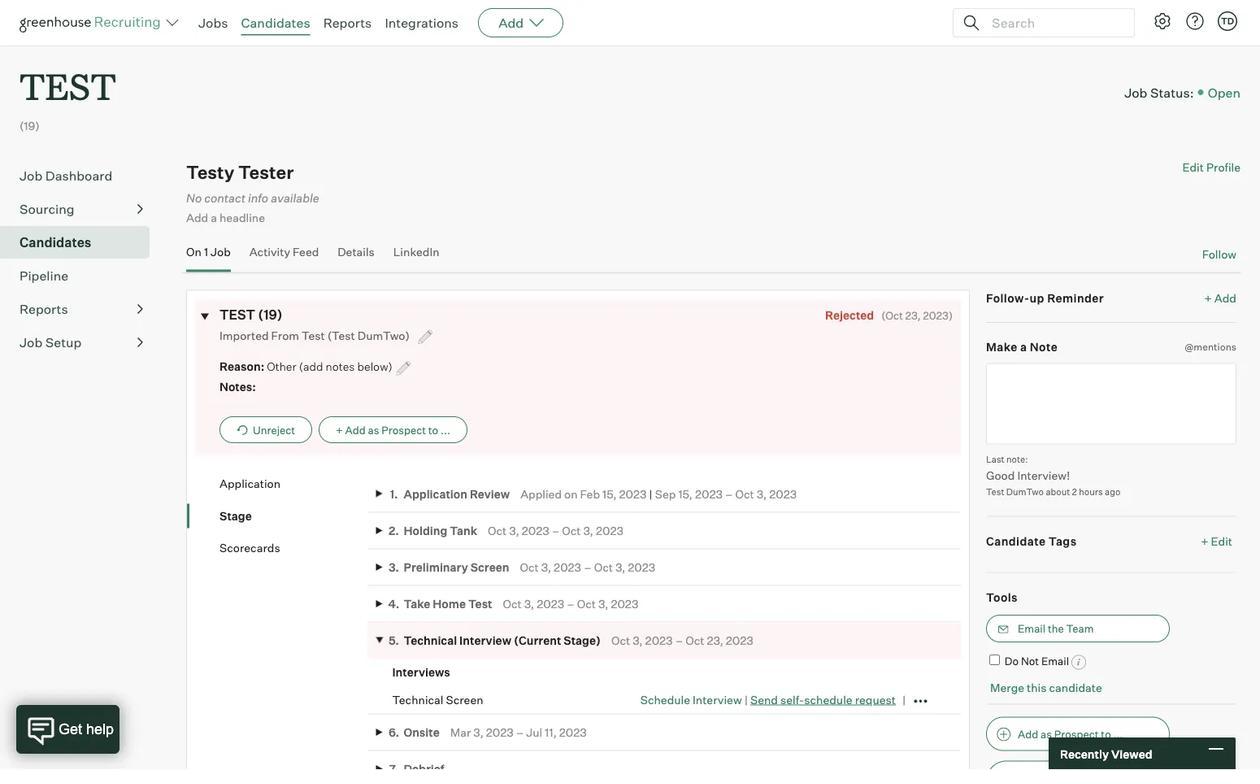 Task type: describe. For each thing, give the bounding box(es) containing it.
1 vertical spatial interview
[[693, 692, 742, 707]]

do
[[1005, 655, 1019, 668]]

Search text field
[[988, 11, 1120, 35]]

0 vertical spatial screen
[[471, 560, 510, 574]]

scorecards link
[[220, 540, 368, 556]]

other
[[267, 359, 297, 374]]

6. onsite mar 3, 2023 – jul 11, 2023
[[389, 725, 587, 739]]

– down feb
[[584, 560, 592, 574]]

interviews
[[392, 665, 451, 679]]

on
[[565, 487, 578, 501]]

linkedin
[[393, 245, 440, 259]]

2023)
[[924, 309, 953, 322]]

candidate
[[987, 534, 1046, 548]]

(test
[[328, 328, 355, 342]]

2 vertical spatial test
[[468, 597, 493, 611]]

linkedin link
[[393, 245, 440, 269]]

1 horizontal spatial candidates link
[[241, 15, 310, 31]]

job for job dashboard
[[20, 168, 43, 184]]

oct right stage)
[[612, 633, 631, 648]]

candidate
[[1050, 680, 1103, 695]]

add as prospect to ...
[[1018, 728, 1124, 741]]

candidate tags
[[987, 534, 1077, 548]]

testy
[[186, 161, 235, 184]]

recently viewed
[[1061, 747, 1153, 761]]

stage
[[220, 509, 252, 523]]

@mentions
[[1185, 341, 1237, 353]]

preliminary
[[404, 560, 468, 574]]

sourcing link
[[20, 199, 143, 219]]

oct down the 1. application review applied on  feb 15, 2023 | sep 15, 2023 – oct 3, 2023
[[594, 560, 613, 574]]

1. application review applied on  feb 15, 2023 | sep 15, 2023 – oct 3, 2023
[[390, 487, 797, 501]]

open
[[1208, 84, 1241, 100]]

5.
[[389, 633, 399, 648]]

jul
[[527, 725, 543, 739]]

test for test (19)
[[220, 306, 255, 323]]

self-
[[781, 692, 805, 707]]

good
[[987, 468, 1015, 482]]

rejected (oct 23, 2023)
[[826, 308, 953, 322]]

integrations
[[385, 15, 459, 31]]

ago
[[1105, 486, 1121, 497]]

unreject button
[[220, 416, 312, 443]]

+ for + edit
[[1202, 534, 1209, 548]]

dashboard
[[45, 168, 112, 184]]

stage)
[[564, 633, 601, 648]]

rejected
[[826, 308, 875, 322]]

no
[[186, 190, 202, 205]]

testy tester no contact info available add a headline
[[186, 161, 319, 225]]

schedule interview | send self-schedule request
[[641, 692, 896, 707]]

1 horizontal spatial reports link
[[323, 15, 372, 31]]

interview!
[[1018, 468, 1071, 482]]

hours
[[1080, 486, 1104, 497]]

notes:
[[220, 380, 256, 394]]

follow-
[[987, 291, 1030, 305]]

tags
[[1049, 534, 1077, 548]]

td
[[1222, 15, 1235, 26]]

– up schedule interview link
[[676, 633, 683, 648]]

+ add link
[[1205, 290, 1237, 306]]

test link
[[20, 46, 116, 113]]

about
[[1046, 486, 1071, 497]]

technical screen
[[392, 693, 484, 707]]

+ add as prospect to ...
[[336, 423, 451, 436]]

home
[[433, 597, 466, 611]]

2
[[1073, 486, 1078, 497]]

onsite
[[404, 725, 440, 739]]

oct up schedule interview link
[[686, 633, 705, 648]]

oct 3, 2023 – oct 23, 2023
[[612, 633, 754, 648]]

contact
[[204, 190, 246, 205]]

1 vertical spatial (19)
[[258, 306, 283, 323]]

0 horizontal spatial candidates link
[[20, 233, 143, 252]]

greenhouse recruiting image
[[20, 13, 166, 33]]

scorecards
[[220, 541, 280, 555]]

0 horizontal spatial application
[[220, 476, 281, 491]]

td button
[[1215, 8, 1241, 34]]

as inside "button"
[[368, 423, 379, 436]]

@mentions link
[[1185, 339, 1237, 355]]

+ edit link
[[1198, 530, 1237, 552]]

send self-schedule request link
[[751, 692, 896, 707]]

1 15, from the left
[[603, 487, 617, 501]]

test for test
[[20, 62, 116, 110]]

recently
[[1061, 747, 1109, 761]]

reminder
[[1048, 291, 1105, 305]]

pipeline
[[20, 268, 68, 284]]

follow link
[[1203, 246, 1237, 262]]

note
[[1030, 340, 1058, 354]]

(current
[[514, 633, 562, 648]]

oct right the tank
[[488, 523, 507, 538]]

jobs link
[[198, 15, 228, 31]]

td button
[[1218, 11, 1238, 31]]

1 vertical spatial |
[[745, 692, 748, 707]]

+ for + add as prospect to ...
[[336, 423, 343, 436]]

reason: other (add notes below)
[[220, 359, 393, 374]]

test (19)
[[220, 306, 283, 323]]

0 vertical spatial technical
[[404, 633, 457, 648]]

2 15, from the left
[[679, 487, 693, 501]]

do not email
[[1005, 655, 1070, 668]]

1 horizontal spatial candidates
[[241, 15, 310, 31]]

make a note
[[987, 340, 1058, 354]]

Do Not Email checkbox
[[990, 655, 1001, 665]]

on
[[186, 245, 202, 259]]

merge this candidate
[[991, 680, 1103, 695]]

tools
[[987, 590, 1018, 604]]

email inside button
[[1018, 622, 1046, 635]]

applied
[[521, 487, 562, 501]]

+ add as prospect to ... button
[[319, 416, 468, 443]]

0 horizontal spatial candidates
[[20, 234, 91, 251]]

add inside testy tester no contact info available add a headline
[[186, 211, 208, 225]]

prospect inside "button"
[[382, 423, 426, 436]]

headline
[[220, 211, 265, 225]]

oct right sep
[[736, 487, 755, 501]]

edit profile
[[1183, 160, 1241, 175]]

request
[[855, 692, 896, 707]]

+ edit
[[1202, 534, 1233, 548]]

activity feed link
[[249, 245, 319, 269]]

to inside add as prospect to ... 'button'
[[1102, 728, 1112, 741]]

on 1 job link
[[186, 245, 231, 269]]

oct up stage)
[[577, 597, 596, 611]]

last
[[987, 454, 1005, 465]]

– left jul
[[516, 725, 524, 739]]



Task type: vqa. For each thing, say whether or not it's contained in the screenshot.
4.
yes



Task type: locate. For each thing, give the bounding box(es) containing it.
1 horizontal spatial application
[[404, 487, 468, 501]]

add inside 'button'
[[1018, 728, 1039, 741]]

technical up interviews
[[404, 633, 457, 648]]

notes
[[326, 359, 355, 374]]

tank
[[450, 523, 478, 538]]

0 vertical spatial candidates
[[241, 15, 310, 31]]

+ add
[[1205, 291, 1237, 305]]

application up stage
[[220, 476, 281, 491]]

edit profile link
[[1183, 160, 1241, 175]]

– right sep
[[726, 487, 733, 501]]

5. technical interview (current stage)
[[389, 633, 601, 648]]

4.
[[388, 597, 400, 611]]

1 horizontal spatial as
[[1041, 728, 1053, 741]]

0 horizontal spatial reports link
[[20, 299, 143, 319]]

candidates
[[241, 15, 310, 31], [20, 234, 91, 251]]

0 horizontal spatial ...
[[441, 423, 451, 436]]

0 vertical spatial test
[[302, 328, 325, 342]]

(19) up from
[[258, 306, 283, 323]]

as down below)
[[368, 423, 379, 436]]

candidates link down sourcing link
[[20, 233, 143, 252]]

0 vertical spatial reports
[[323, 15, 372, 31]]

as
[[368, 423, 379, 436], [1041, 728, 1053, 741]]

0 horizontal spatial 15,
[[603, 487, 617, 501]]

0 vertical spatial reports link
[[323, 15, 372, 31]]

application up holding
[[404, 487, 468, 501]]

1 vertical spatial reports link
[[20, 299, 143, 319]]

test down good
[[987, 486, 1005, 497]]

schedule
[[641, 692, 691, 707]]

1 vertical spatial a
[[1021, 340, 1028, 354]]

23, inside rejected (oct 23, 2023)
[[906, 309, 921, 322]]

1 horizontal spatial (19)
[[258, 306, 283, 323]]

technical down interviews
[[392, 693, 444, 707]]

details
[[338, 245, 375, 259]]

this
[[1027, 680, 1047, 695]]

11,
[[545, 725, 557, 739]]

add as prospect to ... button
[[987, 717, 1171, 751]]

test
[[20, 62, 116, 110], [220, 306, 255, 323]]

screen down 2. holding tank oct 3, 2023 – oct 3, 2023
[[471, 560, 510, 574]]

0 horizontal spatial test
[[20, 62, 116, 110]]

0 horizontal spatial to
[[428, 423, 439, 436]]

test left (test at the top left of the page
[[302, 328, 325, 342]]

1 horizontal spatial prospect
[[1055, 728, 1099, 741]]

available
[[271, 190, 319, 205]]

1 horizontal spatial edit
[[1212, 534, 1233, 548]]

0 vertical spatial email
[[1018, 622, 1046, 635]]

job setup link
[[20, 333, 143, 352]]

candidates down sourcing
[[20, 234, 91, 251]]

1 vertical spatial candidates
[[20, 234, 91, 251]]

0 vertical spatial 23,
[[906, 309, 921, 322]]

reports link left integrations link
[[323, 15, 372, 31]]

to inside + add as prospect to ... "button"
[[428, 423, 439, 436]]

0 horizontal spatial a
[[211, 211, 217, 225]]

oct up 4. take home test oct 3, 2023 – oct 3, 2023
[[520, 560, 539, 574]]

...
[[441, 423, 451, 436], [1114, 728, 1124, 741]]

23, up schedule interview link
[[707, 633, 724, 648]]

(oct
[[882, 309, 904, 322]]

dumtwo)
[[358, 328, 410, 342]]

1 horizontal spatial 15,
[[679, 487, 693, 501]]

0 horizontal spatial prospect
[[382, 423, 426, 436]]

– down applied
[[552, 523, 560, 538]]

1
[[204, 245, 208, 259]]

... inside "button"
[[441, 423, 451, 436]]

1 vertical spatial to
[[1102, 728, 1112, 741]]

reports left integrations link
[[323, 15, 372, 31]]

reason:
[[220, 359, 265, 374]]

0 vertical spatial a
[[211, 211, 217, 225]]

0 horizontal spatial reports
[[20, 301, 68, 317]]

0 vertical spatial as
[[368, 423, 379, 436]]

job up sourcing
[[20, 168, 43, 184]]

job left "setup"
[[20, 334, 43, 351]]

4. take home test oct 3, 2023 – oct 3, 2023
[[388, 597, 639, 611]]

a
[[211, 211, 217, 225], [1021, 340, 1028, 354]]

+ for + add
[[1205, 291, 1213, 305]]

schedule
[[805, 692, 853, 707]]

2. holding tank oct 3, 2023 – oct 3, 2023
[[389, 523, 624, 538]]

a inside testy tester no contact info available add a headline
[[211, 211, 217, 225]]

test down greenhouse recruiting image
[[20, 62, 116, 110]]

make
[[987, 340, 1018, 354]]

0 horizontal spatial |
[[650, 487, 653, 501]]

reports down pipeline
[[20, 301, 68, 317]]

| left sep
[[650, 487, 653, 501]]

15, right feb
[[603, 487, 617, 501]]

1 vertical spatial email
[[1042, 655, 1070, 668]]

+ inside "button"
[[336, 423, 343, 436]]

23, right (oct
[[906, 309, 921, 322]]

(add
[[299, 359, 323, 374]]

1 vertical spatial test
[[220, 306, 255, 323]]

oct down 3. preliminary screen oct 3, 2023 – oct 3, 2023
[[503, 597, 522, 611]]

integrations link
[[385, 15, 459, 31]]

a down contact
[[211, 211, 217, 225]]

2023
[[619, 487, 647, 501], [695, 487, 723, 501], [770, 487, 797, 501], [522, 523, 550, 538], [596, 523, 624, 538], [554, 560, 582, 574], [628, 560, 656, 574], [537, 597, 565, 611], [611, 597, 639, 611], [646, 633, 673, 648], [726, 633, 754, 648], [486, 725, 514, 739], [559, 725, 587, 739]]

application
[[220, 476, 281, 491], [404, 487, 468, 501]]

status:
[[1151, 84, 1195, 100]]

follow
[[1203, 247, 1237, 261]]

1 vertical spatial reports
[[20, 301, 68, 317]]

0 horizontal spatial test
[[302, 328, 325, 342]]

configure image
[[1153, 11, 1173, 31]]

1 vertical spatial technical
[[392, 693, 444, 707]]

a left note
[[1021, 340, 1028, 354]]

job left the status:
[[1125, 84, 1148, 100]]

2 horizontal spatial test
[[987, 486, 1005, 497]]

job right 1
[[211, 245, 231, 259]]

prospect up 1. at the left bottom of page
[[382, 423, 426, 436]]

1 horizontal spatial 23,
[[906, 309, 921, 322]]

test inside last note: good interview! test dumtwo               about 2 hours               ago
[[987, 486, 1005, 497]]

setup
[[45, 334, 82, 351]]

test up imported
[[220, 306, 255, 323]]

0 vertical spatial interview
[[460, 633, 512, 648]]

oct down on
[[562, 523, 581, 538]]

email left the the
[[1018, 622, 1046, 635]]

1 vertical spatial test
[[987, 486, 1005, 497]]

prospect inside 'button'
[[1055, 728, 1099, 741]]

interview down 4. take home test oct 3, 2023 – oct 3, 2023
[[460, 633, 512, 648]]

0 vertical spatial |
[[650, 487, 653, 501]]

1 horizontal spatial reports
[[323, 15, 372, 31]]

test
[[302, 328, 325, 342], [987, 486, 1005, 497], [468, 597, 493, 611]]

– up stage)
[[567, 597, 575, 611]]

viewed
[[1112, 747, 1153, 761]]

add inside "button"
[[345, 423, 366, 436]]

1 vertical spatial 23,
[[707, 633, 724, 648]]

0 horizontal spatial 23,
[[707, 633, 724, 648]]

below)
[[358, 359, 393, 374]]

0 vertical spatial to
[[428, 423, 439, 436]]

job for job status:
[[1125, 84, 1148, 100]]

1 horizontal spatial test
[[220, 306, 255, 323]]

screen
[[471, 560, 510, 574], [446, 693, 484, 707]]

... inside 'button'
[[1114, 728, 1124, 741]]

tester
[[238, 161, 294, 184]]

1 vertical spatial as
[[1041, 728, 1053, 741]]

add button
[[478, 8, 564, 37]]

0 vertical spatial candidates link
[[241, 15, 310, 31]]

1 vertical spatial candidates link
[[20, 233, 143, 252]]

3.
[[389, 560, 399, 574]]

2 vertical spatial +
[[1202, 534, 1209, 548]]

0 horizontal spatial as
[[368, 423, 379, 436]]

sourcing
[[20, 201, 75, 217]]

candidates link right jobs link at the top of the page
[[241, 15, 310, 31]]

0 horizontal spatial interview
[[460, 633, 512, 648]]

email right not
[[1042, 655, 1070, 668]]

1 vertical spatial +
[[336, 423, 343, 436]]

reports link down pipeline link
[[20, 299, 143, 319]]

1 horizontal spatial ...
[[1114, 728, 1124, 741]]

from
[[271, 328, 299, 342]]

3. preliminary screen oct 3, 2023 – oct 3, 2023
[[389, 560, 656, 574]]

job for job setup
[[20, 334, 43, 351]]

1 horizontal spatial |
[[745, 692, 748, 707]]

sep
[[655, 487, 676, 501]]

to
[[428, 423, 439, 436], [1102, 728, 1112, 741]]

reports inside reports link
[[20, 301, 68, 317]]

interview left send
[[693, 692, 742, 707]]

add inside popup button
[[499, 15, 524, 31]]

3,
[[757, 487, 767, 501], [509, 523, 520, 538], [584, 523, 594, 538], [541, 560, 552, 574], [616, 560, 626, 574], [524, 597, 535, 611], [599, 597, 609, 611], [633, 633, 643, 648], [474, 725, 484, 739]]

| left send
[[745, 692, 748, 707]]

holding
[[404, 523, 448, 538]]

1 vertical spatial prospect
[[1055, 728, 1099, 741]]

0 vertical spatial test
[[20, 62, 116, 110]]

job dashboard
[[20, 168, 112, 184]]

0 horizontal spatial edit
[[1183, 160, 1205, 175]]

interview
[[460, 633, 512, 648], [693, 692, 742, 707]]

0 vertical spatial edit
[[1183, 160, 1205, 175]]

add
[[499, 15, 524, 31], [186, 211, 208, 225], [1215, 291, 1237, 305], [345, 423, 366, 436], [1018, 728, 1039, 741]]

0 vertical spatial prospect
[[382, 423, 426, 436]]

2.
[[389, 523, 399, 538]]

activity feed
[[249, 245, 319, 259]]

as inside 'button'
[[1041, 728, 1053, 741]]

pipeline link
[[20, 266, 143, 286]]

15, right sep
[[679, 487, 693, 501]]

unreject
[[253, 423, 295, 436]]

1 horizontal spatial a
[[1021, 340, 1028, 354]]

1 vertical spatial edit
[[1212, 534, 1233, 548]]

details link
[[338, 245, 375, 269]]

follow-up reminder
[[987, 291, 1105, 305]]

None text field
[[987, 363, 1237, 444]]

1.
[[390, 487, 398, 501]]

6.
[[389, 725, 399, 739]]

screen up mar
[[446, 693, 484, 707]]

send
[[751, 692, 778, 707]]

test right home
[[468, 597, 493, 611]]

1 horizontal spatial interview
[[693, 692, 742, 707]]

1 horizontal spatial test
[[468, 597, 493, 611]]

reports link
[[323, 15, 372, 31], [20, 299, 143, 319]]

prospect up recently
[[1055, 728, 1099, 741]]

0 vertical spatial +
[[1205, 291, 1213, 305]]

1 vertical spatial ...
[[1114, 728, 1124, 741]]

1 horizontal spatial to
[[1102, 728, 1112, 741]]

as down merge this candidate link
[[1041, 728, 1053, 741]]

email the team
[[1018, 622, 1094, 635]]

candidates right jobs link at the top of the page
[[241, 15, 310, 31]]

(19) down the test link
[[20, 119, 40, 133]]

0 horizontal spatial (19)
[[20, 119, 40, 133]]

email
[[1018, 622, 1046, 635], [1042, 655, 1070, 668]]

0 vertical spatial ...
[[441, 423, 451, 436]]

1 vertical spatial screen
[[446, 693, 484, 707]]

0 vertical spatial (19)
[[20, 119, 40, 133]]

job
[[1125, 84, 1148, 100], [20, 168, 43, 184], [211, 245, 231, 259], [20, 334, 43, 351]]

prospect
[[382, 423, 426, 436], [1055, 728, 1099, 741]]



